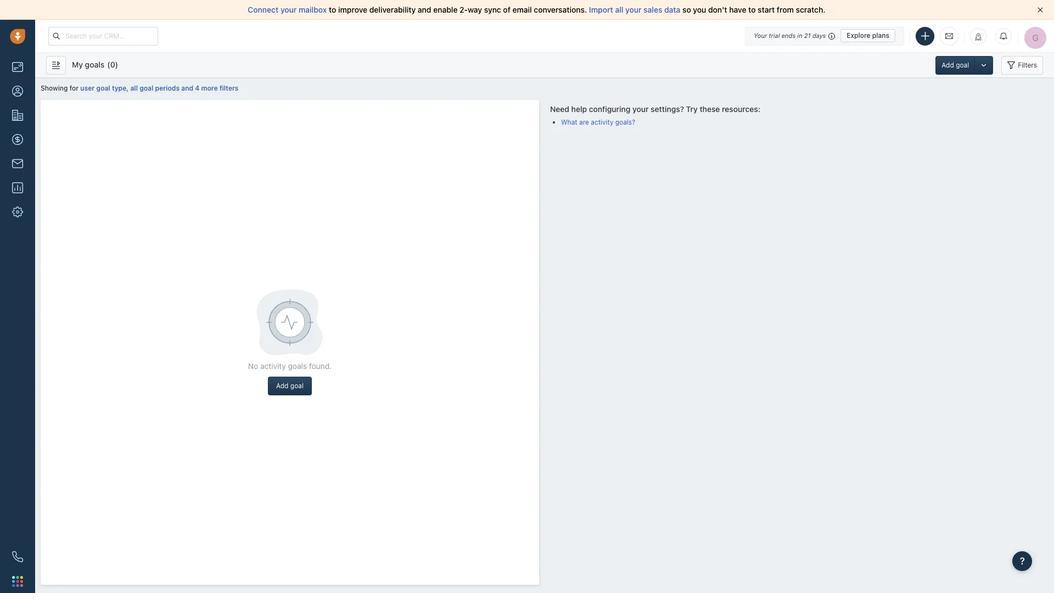 Task type: describe. For each thing, give the bounding box(es) containing it.
1 horizontal spatial and
[[418, 5, 431, 14]]

found.
[[309, 361, 332, 370]]

scratch.
[[796, 5, 826, 14]]

mailbox
[[299, 5, 327, 14]]

start
[[758, 5, 775, 14]]

so
[[683, 5, 691, 14]]

user goal type, all goal periods and 4 more filters link
[[80, 84, 239, 92]]

1 to from the left
[[329, 5, 336, 14]]

ends
[[782, 32, 796, 39]]

phone image
[[12, 551, 23, 562]]

connect your mailbox link
[[248, 5, 329, 14]]

from
[[777, 5, 794, 14]]

1 horizontal spatial add
[[942, 61, 954, 69]]

0 horizontal spatial add goal
[[276, 382, 304, 390]]

1 horizontal spatial goals
[[288, 361, 307, 370]]

resources:
[[722, 104, 760, 113]]

1 horizontal spatial add goal button
[[936, 56, 975, 74]]

periods
[[155, 84, 180, 92]]

explore plans link
[[841, 29, 896, 42]]

days
[[813, 32, 826, 39]]

activity inside need help configuring your settings? try these resources: what are activity goals?
[[591, 118, 614, 127]]

explore
[[847, 31, 871, 40]]

conversations.
[[534, 5, 587, 14]]

my goals ( 0 )
[[72, 60, 118, 69]]

0 horizontal spatial add goal button
[[268, 377, 312, 396]]

are
[[579, 118, 589, 127]]

filters
[[1018, 61, 1037, 69]]

0 horizontal spatial all
[[130, 84, 138, 92]]

freshworks switcher image
[[12, 576, 23, 587]]

sync
[[484, 5, 501, 14]]

1 vertical spatial activity
[[260, 361, 286, 370]]

goals?
[[615, 118, 635, 127]]

import
[[589, 5, 613, 14]]

my
[[72, 60, 83, 69]]

improve
[[338, 5, 367, 14]]

for
[[70, 84, 79, 92]]

0 horizontal spatial and
[[181, 84, 193, 92]]

your trial ends in 21 days
[[754, 32, 826, 39]]

data
[[664, 5, 681, 14]]

these
[[700, 104, 720, 113]]

need help configuring your settings? try these resources: what are activity goals?
[[550, 104, 760, 127]]

(
[[107, 60, 110, 69]]



Task type: locate. For each thing, give the bounding box(es) containing it.
goals
[[85, 60, 104, 69], [288, 361, 307, 370]]

activity
[[591, 118, 614, 127], [260, 361, 286, 370]]

activity down configuring
[[591, 118, 614, 127]]

your left sales
[[625, 5, 642, 14]]

and left enable
[[418, 5, 431, 14]]

add goal button
[[936, 56, 975, 74], [268, 377, 312, 396]]

in
[[797, 32, 803, 39]]

your up goals?
[[633, 104, 649, 113]]

all
[[615, 5, 623, 14], [130, 84, 138, 92]]

your
[[281, 5, 297, 14], [625, 5, 642, 14], [633, 104, 649, 113]]

no activity goals found.
[[248, 361, 332, 370]]

don't
[[708, 5, 727, 14]]

to right mailbox
[[329, 5, 336, 14]]

plans
[[872, 31, 890, 40]]

import all your sales data link
[[589, 5, 683, 14]]

goals left found.
[[288, 361, 307, 370]]

of
[[503, 5, 511, 14]]

trial
[[769, 32, 780, 39]]

help
[[571, 104, 587, 113]]

phone element
[[7, 546, 29, 568]]

)
[[115, 60, 118, 69]]

close image
[[1038, 7, 1043, 13]]

explore plans
[[847, 31, 890, 40]]

1 horizontal spatial all
[[615, 5, 623, 14]]

1 horizontal spatial to
[[748, 5, 756, 14]]

0 vertical spatial add
[[942, 61, 954, 69]]

and left 4
[[181, 84, 193, 92]]

you
[[693, 5, 706, 14]]

add goal button down no activity goals found.
[[268, 377, 312, 396]]

1 vertical spatial add goal
[[276, 382, 304, 390]]

0 vertical spatial add goal
[[942, 61, 969, 69]]

and
[[418, 5, 431, 14], [181, 84, 193, 92]]

way
[[468, 5, 482, 14]]

add goal button down "email" image
[[936, 56, 975, 74]]

add goal
[[942, 61, 969, 69], [276, 382, 304, 390]]

email image
[[946, 31, 953, 41]]

user
[[80, 84, 95, 92]]

filters button
[[1002, 56, 1043, 74]]

your inside need help configuring your settings? try these resources: what are activity goals?
[[633, 104, 649, 113]]

enable
[[433, 5, 458, 14]]

need
[[550, 104, 569, 113]]

to
[[329, 5, 336, 14], [748, 5, 756, 14]]

2-
[[460, 5, 468, 14]]

deliverability
[[369, 5, 416, 14]]

your
[[754, 32, 767, 39]]

4
[[195, 84, 200, 92]]

0 vertical spatial all
[[615, 5, 623, 14]]

all right "type,"
[[130, 84, 138, 92]]

email
[[513, 5, 532, 14]]

0 vertical spatial activity
[[591, 118, 614, 127]]

settings?
[[651, 104, 684, 113]]

all right import
[[615, 5, 623, 14]]

1 vertical spatial add
[[276, 382, 289, 390]]

type,
[[112, 84, 129, 92]]

add down no activity goals found.
[[276, 382, 289, 390]]

0 vertical spatial add goal button
[[936, 56, 975, 74]]

add goal down "email" image
[[942, 61, 969, 69]]

0 vertical spatial goals
[[85, 60, 104, 69]]

configuring
[[589, 104, 631, 113]]

0 horizontal spatial activity
[[260, 361, 286, 370]]

your left mailbox
[[281, 5, 297, 14]]

0 vertical spatial and
[[418, 5, 431, 14]]

Search your CRM... text field
[[48, 27, 158, 45]]

what
[[561, 118, 577, 127]]

add
[[942, 61, 954, 69], [276, 382, 289, 390]]

to left start
[[748, 5, 756, 14]]

0 horizontal spatial to
[[329, 5, 336, 14]]

21
[[804, 32, 811, 39]]

more
[[201, 84, 218, 92]]

1 vertical spatial add goal button
[[268, 377, 312, 396]]

add down "email" image
[[942, 61, 954, 69]]

1 vertical spatial all
[[130, 84, 138, 92]]

connect
[[248, 5, 279, 14]]

goals left (
[[85, 60, 104, 69]]

have
[[729, 5, 746, 14]]

add goal down no activity goals found.
[[276, 382, 304, 390]]

goal
[[956, 61, 969, 69], [96, 84, 110, 92], [140, 84, 153, 92], [290, 382, 304, 390]]

0
[[110, 60, 115, 69]]

showing for user goal type, all goal periods and 4 more filters
[[41, 84, 239, 92]]

1 horizontal spatial activity
[[591, 118, 614, 127]]

1 vertical spatial and
[[181, 84, 193, 92]]

1 horizontal spatial add goal
[[942, 61, 969, 69]]

no
[[248, 361, 258, 370]]

1 vertical spatial goals
[[288, 361, 307, 370]]

0 horizontal spatial add
[[276, 382, 289, 390]]

0 horizontal spatial goals
[[85, 60, 104, 69]]

showing
[[41, 84, 68, 92]]

activity right no at left
[[260, 361, 286, 370]]

connect your mailbox to improve deliverability and enable 2-way sync of email conversations. import all your sales data so you don't have to start from scratch.
[[248, 5, 826, 14]]

2 to from the left
[[748, 5, 756, 14]]

what are activity goals? link
[[561, 118, 635, 127]]

filters
[[220, 84, 239, 92]]

try
[[686, 104, 698, 113]]

sales
[[644, 5, 662, 14]]



Task type: vqa. For each thing, say whether or not it's contained in the screenshot.
'Activities Dashboard' in the top of the page
no



